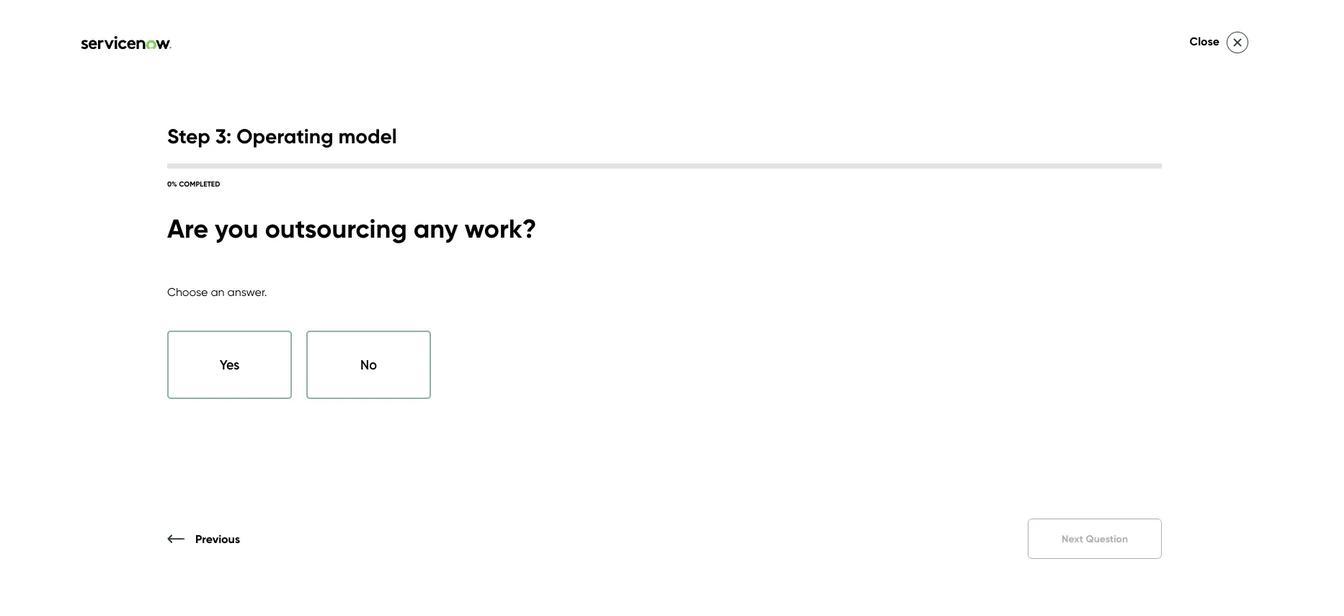 Task type: locate. For each thing, give the bounding box(es) containing it.
are you outsourcing any work?
[[167, 213, 537, 245]]

close
[[1190, 34, 1220, 48]]

customer success center link
[[29, 40, 346, 62]]

customer success center
[[137, 40, 342, 62]]

outsourcing
[[265, 213, 407, 245]]

no
[[360, 357, 377, 373]]

0% completed
[[167, 179, 220, 188]]

model
[[338, 123, 397, 148]]

operating
[[237, 123, 333, 148]]

answer.
[[227, 285, 267, 299]]

center
[[287, 40, 342, 62]]

0%
[[167, 179, 177, 188]]

choose
[[167, 285, 208, 299]]

step
[[167, 123, 210, 148]]

yes
[[220, 357, 240, 373]]



Task type: vqa. For each thing, say whether or not it's contained in the screenshot.
ANSWER.
yes



Task type: describe. For each thing, give the bounding box(es) containing it.
step 3: operating model
[[167, 123, 397, 148]]

customer
[[137, 40, 215, 62]]

3:
[[215, 123, 232, 148]]

choose an answer.
[[167, 285, 267, 299]]

previous
[[195, 532, 240, 546]]

work?
[[465, 213, 537, 245]]

any
[[414, 213, 458, 245]]

an
[[211, 285, 225, 299]]

success
[[219, 40, 282, 62]]

completed
[[179, 179, 220, 188]]

are
[[167, 213, 208, 245]]

you
[[215, 213, 258, 245]]



